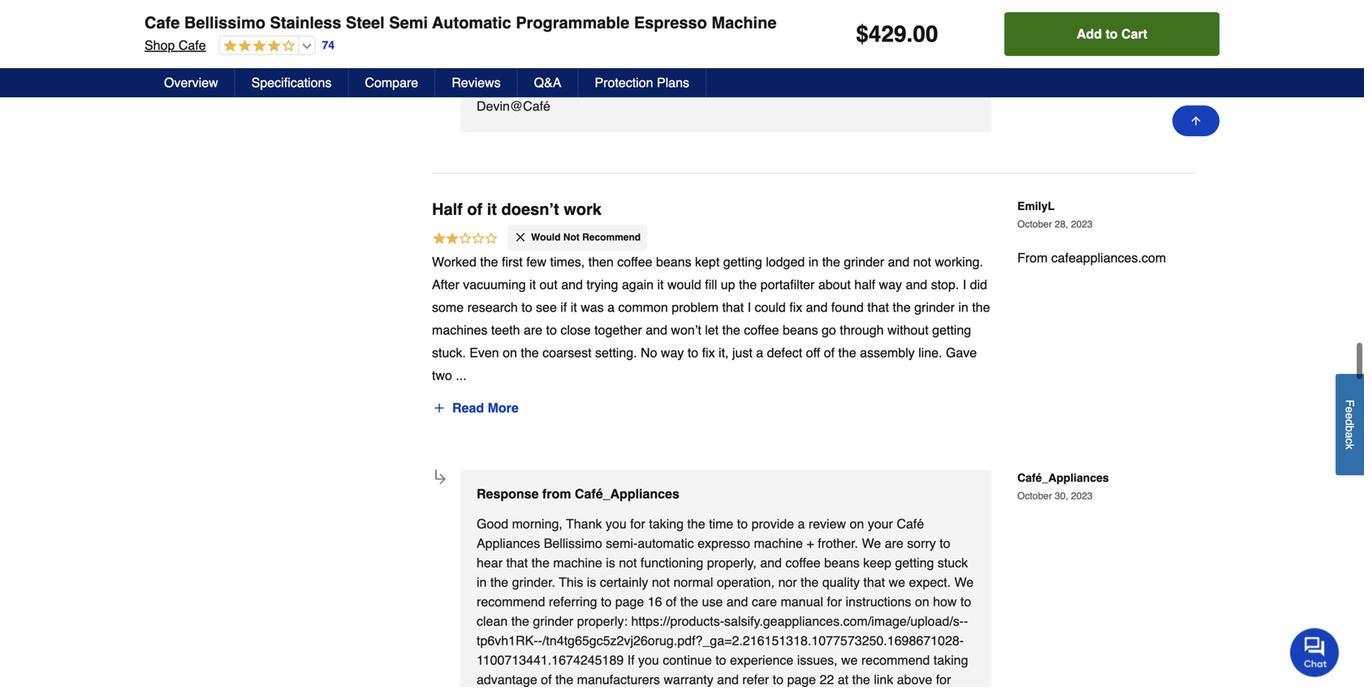 Task type: vqa. For each thing, say whether or not it's contained in the screenshot.
"Augers," in the 'augers, plungers & drain openers' link
no



Task type: locate. For each thing, give the bounding box(es) containing it.
1 vertical spatial you
[[638, 615, 659, 630]]

is down semi-
[[606, 518, 615, 533]]

the down 1100713441.1674245189 at the left bottom of page
[[555, 635, 574, 650]]

on down 1100713441.1674245189 at the left bottom of page
[[546, 654, 561, 669]]

you right if
[[638, 615, 659, 630]]

bellissimo
[[184, 13, 266, 32], [544, 498, 602, 513]]

2 horizontal spatial grinder
[[915, 262, 955, 277]]

we down stuck on the right bottom of page
[[955, 537, 974, 552]]

0 horizontal spatial is
[[587, 537, 596, 552]]

getting down sorry
[[895, 518, 934, 533]]

semi-
[[606, 498, 638, 513]]

0 vertical spatial you
[[606, 479, 627, 494]]

1 vertical spatial fix
[[702, 307, 715, 322]]

close image
[[514, 193, 527, 206]]

stuck.
[[432, 307, 466, 322]]

beans up quality
[[824, 518, 860, 533]]

add
[[1077, 26, 1102, 41]]

in down hear
[[477, 537, 487, 552]]

0 vertical spatial machine
[[754, 498, 803, 513]]

1 vertical spatial not
[[619, 518, 637, 533]]

to down see on the left top of page
[[546, 285, 557, 300]]

to right continue
[[716, 615, 726, 630]]

- down stuck on the right bottom of page
[[964, 576, 968, 591]]

warranty
[[664, 635, 714, 650], [658, 654, 708, 669]]

1 vertical spatial recommend
[[862, 615, 930, 630]]

1 vertical spatial page
[[787, 635, 816, 650]]

0 vertical spatial not
[[913, 216, 931, 231]]

0 horizontal spatial are
[[524, 285, 543, 300]]

0 horizontal spatial beans
[[656, 216, 692, 231]]

and
[[888, 216, 910, 231], [561, 239, 583, 254], [906, 239, 928, 254], [806, 262, 828, 277], [646, 285, 668, 300], [760, 518, 782, 533], [727, 557, 748, 572], [717, 635, 739, 650]]

for down 22
[[813, 654, 828, 669]]

1 vertical spatial coffee
[[744, 285, 779, 300]]

we
[[862, 498, 881, 513], [955, 537, 974, 552]]

i
[[963, 239, 967, 254], [748, 262, 751, 277]]

recommend
[[477, 557, 545, 572], [862, 615, 930, 630]]

read more button
[[432, 357, 520, 383]]

taking down expect.
[[934, 615, 968, 630]]

was
[[581, 262, 604, 277]]

machine
[[712, 13, 777, 32]]

and up nor
[[760, 518, 782, 533]]

half of it doesn't work
[[432, 162, 602, 181]]

0 horizontal spatial we
[[841, 615, 858, 630]]

up
[[721, 239, 735, 254]]

1 horizontal spatial machine
[[754, 498, 803, 513]]

2 vertical spatial getting
[[895, 518, 934, 533]]

it right if
[[571, 262, 577, 277]]

i left could
[[748, 262, 751, 277]]

4.1 stars image
[[220, 39, 295, 54]]

the left first
[[480, 216, 498, 231]]

beans up would
[[656, 216, 692, 231]]

- down 'above'
[[905, 654, 910, 669]]

not up certainly
[[619, 518, 637, 533]]

+
[[807, 498, 814, 513]]

doesn't
[[502, 162, 559, 181]]

1 horizontal spatial are
[[885, 498, 904, 513]]

taking up automatic
[[649, 479, 684, 494]]

coffee
[[617, 216, 653, 231], [744, 285, 779, 300], [786, 518, 821, 533]]

initiate
[[606, 654, 644, 669]]

1 horizontal spatial we
[[889, 537, 906, 552]]

1 horizontal spatial you
[[638, 615, 659, 630]]

normal
[[674, 537, 713, 552]]

0 horizontal spatial instructions
[[477, 654, 542, 669]]

0 horizontal spatial grinder
[[533, 576, 574, 591]]

1 horizontal spatial grinder
[[844, 216, 884, 231]]

2 vertical spatial not
[[652, 537, 670, 552]]

that down up
[[722, 262, 744, 277]]

2 horizontal spatial not
[[913, 216, 931, 231]]

grinder up "half" on the right top of the page
[[844, 216, 884, 231]]

0 horizontal spatial you
[[606, 479, 627, 494]]

thank down refer
[[749, 654, 785, 669]]

0 vertical spatial we
[[889, 537, 906, 552]]

are down see on the left top of page
[[524, 285, 543, 300]]

1 vertical spatial i
[[748, 262, 751, 277]]

clean
[[477, 576, 508, 591]]

0 horizontal spatial machine
[[553, 518, 602, 533]]

getting
[[723, 216, 762, 231], [932, 285, 971, 300], [895, 518, 934, 533]]

recommend up link
[[862, 615, 930, 630]]

of
[[467, 162, 483, 181], [824, 307, 835, 322], [666, 557, 677, 572], [541, 635, 552, 650]]

0 horizontal spatial in
[[477, 537, 487, 552]]

close
[[561, 285, 591, 300]]

it left out
[[530, 239, 536, 254]]

74
[[322, 39, 335, 52]]

reviews
[[452, 75, 501, 90]]

not
[[913, 216, 931, 231], [619, 518, 637, 533], [652, 537, 670, 552]]

on
[[503, 307, 517, 322], [850, 479, 864, 494], [915, 557, 930, 572], [546, 654, 561, 669]]

it left doesn't on the top
[[487, 162, 497, 181]]

in right lodged
[[809, 216, 819, 231]]

on down teeth
[[503, 307, 517, 322]]

issues,
[[797, 615, 838, 630]]

for up semi-
[[630, 479, 646, 494]]

semi
[[389, 13, 428, 32]]

properly:
[[577, 576, 628, 591]]

morning,
[[512, 479, 563, 494]]

cafe up shop
[[145, 13, 180, 32]]

are down café
[[885, 498, 904, 513]]

0 vertical spatial recommend
[[477, 557, 545, 572]]

together
[[595, 285, 642, 300]]

refer
[[743, 635, 769, 650]]

0 horizontal spatial page
[[615, 557, 644, 572]]

0 horizontal spatial your
[[832, 654, 857, 669]]

e up b
[[1344, 414, 1357, 420]]

...
[[456, 330, 467, 345]]

sorry
[[907, 498, 936, 513]]

how down expect.
[[933, 557, 957, 572]]

advantage
[[477, 635, 537, 650]]

1 horizontal spatial we
[[955, 537, 974, 552]]

2 horizontal spatial coffee
[[786, 518, 821, 533]]

you up semi-
[[606, 479, 627, 494]]

.
[[907, 21, 913, 47]]

1 horizontal spatial page
[[787, 635, 816, 650]]

2 horizontal spatial you
[[788, 654, 809, 669]]

1 vertical spatial way
[[661, 307, 684, 322]]

protection plans
[[595, 75, 689, 90]]

e
[[1344, 407, 1357, 414], [1344, 414, 1357, 420]]

2 vertical spatial -
[[905, 654, 910, 669]]

page down certainly
[[615, 557, 644, 572]]

0 vertical spatial are
[[524, 285, 543, 300]]

automatic
[[432, 13, 511, 32]]

1 vertical spatial thank
[[749, 654, 785, 669]]

machines
[[432, 285, 488, 300]]

common
[[618, 262, 668, 277]]

thank
[[566, 479, 602, 494], [749, 654, 785, 669]]

way
[[879, 239, 902, 254], [661, 307, 684, 322]]

how down 1100713441.1674245189 at the left bottom of page
[[564, 654, 588, 669]]

0 horizontal spatial -
[[538, 596, 542, 611]]

beans
[[656, 216, 692, 231], [783, 285, 818, 300], [824, 518, 860, 533]]

on inside worked the first few times, then coffee beans kept getting lodged in the grinder and not working. after vacuuming it out and trying again it would fill up the portafilter about half way and stop. i did some research to see if it was a common problem that i could fix and found that the grinder in the machines teeth are to close together and won't let the coffee beans go through without getting stuck. even on the coarsest setting. no way to fix it, just a defect off of the assembly line. gave two ...
[[503, 307, 517, 322]]

could
[[755, 262, 786, 277]]

times,
[[550, 216, 585, 231]]

stainless
[[270, 13, 341, 32]]

to left initiate
[[592, 654, 602, 669]]

that down appliances
[[506, 518, 528, 533]]

grinder
[[844, 216, 884, 231], [915, 262, 955, 277], [533, 576, 574, 591]]

more
[[488, 363, 519, 378]]

0 vertical spatial i
[[963, 239, 967, 254]]

0 horizontal spatial taking
[[649, 479, 684, 494]]

we up at
[[841, 615, 858, 630]]

to right 'add'
[[1106, 26, 1118, 41]]

0 horizontal spatial fix
[[702, 307, 715, 322]]

is right this
[[587, 537, 596, 552]]

a
[[608, 262, 615, 277], [756, 307, 764, 322], [1344, 433, 1357, 439], [798, 479, 805, 494], [647, 654, 654, 669]]

your
[[868, 479, 893, 494], [832, 654, 857, 669]]

the left time
[[687, 479, 705, 494]]

in
[[809, 216, 819, 231], [959, 262, 969, 277], [477, 537, 487, 552]]

not inside worked the first few times, then coffee beans kept getting lodged in the grinder and not working. after vacuuming it out and trying again it would fill up the portafilter about half way and stop. i did some research to see if it was a common problem that i could fix and found that the grinder in the machines teeth are to close together and won't let the coffee beans go through without getting stuck. even on the coarsest setting. no way to fix it, just a defect off of the assembly line. gave two ...
[[913, 216, 931, 231]]

of right the off on the right of the page
[[824, 307, 835, 322]]

0 vertical spatial taking
[[649, 479, 684, 494]]

cafe right shop
[[179, 38, 206, 53]]

bellissimo up 4.1 stars image
[[184, 13, 266, 32]]

0 vertical spatial your
[[868, 479, 893, 494]]

0 vertical spatial is
[[606, 518, 615, 533]]

about
[[818, 239, 851, 254]]

b
[[1344, 426, 1357, 433]]

cafe
[[145, 13, 180, 32], [179, 38, 206, 53]]

not up stop.
[[913, 216, 931, 231]]

e up d
[[1344, 407, 1357, 414]]

00
[[913, 21, 938, 47]]

f e e d b a c k
[[1344, 400, 1357, 450]]

you down issues,
[[788, 654, 809, 669]]

automatic
[[638, 498, 694, 513]]

and left working. at the right
[[888, 216, 910, 231]]

protection
[[595, 75, 653, 90]]

in down stop.
[[959, 262, 969, 277]]

not up 16
[[652, 537, 670, 552]]

1 horizontal spatial is
[[606, 518, 615, 533]]

emilyl
[[1018, 162, 1055, 175]]

1 horizontal spatial recommend
[[862, 615, 930, 630]]

0 horizontal spatial i
[[748, 262, 751, 277]]

devin@café
[[477, 674, 551, 688]]

2 horizontal spatial -
[[964, 576, 968, 591]]

the down normal
[[680, 557, 698, 572]]

2 vertical spatial in
[[477, 537, 487, 552]]

beans inside good morning,  thank you for taking the time to provide a review on your café appliances bellissimo semi-automatic expresso machine + frother. we are sorry to hear that the machine is not functioning properly, and coffee beans keep getting stuck in the grinder. this is certainly not normal operation, nor the quality that we expect. we recommend referring to page 16 of the use and care manual for instructions on how to clean the grinder properly:  https://products-salsify.geappliances.com/image/upload/s-- tp6vh1rk--/tn4tg65gc5z2vj26orug.pdf?_ga=2.216151318.1077573250.1698671028- 1100713441.1674245189  if you continue to experience issues, we recommend taking advantage of the manufacturers warranty and refer to page 22 at the link above for instructions on how to initiate a warranty claim. thank you for your review! - devin@café
[[824, 518, 860, 533]]

0 horizontal spatial bellissimo
[[184, 13, 266, 32]]

getting up gave
[[932, 285, 971, 300]]

plus image
[[433, 364, 446, 377]]

1 vertical spatial are
[[885, 498, 904, 513]]

machine down provide on the right bottom of page
[[754, 498, 803, 513]]

add to cart
[[1077, 26, 1148, 41]]

0 vertical spatial beans
[[656, 216, 692, 231]]

grinder down stop.
[[915, 262, 955, 277]]

1 vertical spatial your
[[832, 654, 857, 669]]

and down times,
[[561, 239, 583, 254]]

1 vertical spatial taking
[[934, 615, 968, 630]]

0 vertical spatial page
[[615, 557, 644, 572]]

f
[[1344, 400, 1357, 407]]

1 horizontal spatial your
[[868, 479, 893, 494]]

a right was
[[608, 262, 615, 277]]

are inside good morning,  thank you for taking the time to provide a review on your café appliances bellissimo semi-automatic expresso machine + frother. we are sorry to hear that the machine is not functioning properly, and coffee beans keep getting stuck in the grinder. this is certainly not normal operation, nor the quality that we expect. we recommend referring to page 16 of the use and care manual for instructions on how to clean the grinder properly:  https://products-salsify.geappliances.com/image/upload/s-- tp6vh1rk--/tn4tg65gc5z2vj26orug.pdf?_ga=2.216151318.1077573250.1698671028- 1100713441.1674245189  if you continue to experience issues, we recommend taking advantage of the manufacturers warranty and refer to page 22 at the link above for instructions on how to initiate a warranty claim. thank you for your review! - devin@café
[[885, 498, 904, 513]]

bellissimo up this
[[544, 498, 602, 513]]

0 vertical spatial bellissimo
[[184, 13, 266, 32]]

2 vertical spatial grinder
[[533, 576, 574, 591]]

to down stuck on the right bottom of page
[[961, 557, 972, 572]]

coffee down +
[[786, 518, 821, 533]]

beans up the off on the right of the page
[[783, 285, 818, 300]]

1 vertical spatial we
[[841, 615, 858, 630]]

way right "half" on the right top of the page
[[879, 239, 902, 254]]

a up k
[[1344, 433, 1357, 439]]

the left coarsest
[[521, 307, 539, 322]]

the up about
[[822, 216, 840, 231]]

research
[[467, 262, 518, 277]]

instructions down keep
[[846, 557, 912, 572]]

1 horizontal spatial not
[[652, 537, 670, 552]]

are inside worked the first few times, then coffee beans kept getting lodged in the grinder and not working. after vacuuming it out and trying again it would fill up the portafilter about half way and stop. i did some research to see if it was a common problem that i could fix and found that the grinder in the machines teeth are to close together and won't let the coffee beans go through without getting stuck. even on the coarsest setting. no way to fix it, just a defect off of the assembly line. gave two ...
[[524, 285, 543, 300]]

is
[[606, 518, 615, 533], [587, 537, 596, 552]]

a right initiate
[[647, 654, 654, 669]]

the up grinder.
[[532, 518, 550, 533]]

if
[[628, 615, 635, 630]]

1 horizontal spatial bellissimo
[[544, 498, 602, 513]]

that
[[722, 262, 744, 277], [868, 262, 889, 277], [506, 518, 528, 533], [864, 537, 885, 552]]

machine up this
[[553, 518, 602, 533]]

f e e d b a c k button
[[1336, 375, 1364, 476]]

1 horizontal spatial -
[[905, 654, 910, 669]]

recommend up clean
[[477, 557, 545, 572]]

0 horizontal spatial coffee
[[617, 216, 653, 231]]

compare button
[[349, 68, 435, 97]]

not
[[563, 194, 580, 205]]

getting inside good morning,  thank you for taking the time to provide a review on your café appliances bellissimo semi-automatic expresso machine + frother. we are sorry to hear that the machine is not functioning properly, and coffee beans keep getting stuck in the grinder. this is certainly not normal operation, nor the quality that we expect. we recommend referring to page 16 of the use and care manual for instructions on how to clean the grinder properly:  https://products-salsify.geappliances.com/image/upload/s-- tp6vh1rk--/tn4tg65gc5z2vj26orug.pdf?_ga=2.216151318.1077573250.1698671028- 1100713441.1674245189  if you continue to experience issues, we recommend taking advantage of the manufacturers warranty and refer to page 22 at the link above for instructions on how to initiate a warranty claim. thank you for your review! - devin@café
[[895, 518, 934, 533]]

0 vertical spatial coffee
[[617, 216, 653, 231]]

q&a button
[[518, 68, 579, 97]]

2 vertical spatial coffee
[[786, 518, 821, 533]]

- up 1100713441.1674245189 at the left bottom of page
[[538, 596, 542, 611]]

1 horizontal spatial fix
[[790, 262, 803, 277]]

2 vertical spatial beans
[[824, 518, 860, 533]]

1 horizontal spatial i
[[963, 239, 967, 254]]

0 vertical spatial -
[[964, 576, 968, 591]]

that down keep
[[864, 537, 885, 552]]

we up keep
[[862, 498, 881, 513]]

coffee down could
[[744, 285, 779, 300]]

2 horizontal spatial beans
[[824, 518, 860, 533]]

1 vertical spatial machine
[[553, 518, 602, 533]]

properly,
[[707, 518, 757, 533]]

we down keep
[[889, 537, 906, 552]]

grinder down referring
[[533, 576, 574, 591]]

review!
[[861, 654, 902, 669]]

you
[[606, 479, 627, 494], [638, 615, 659, 630], [788, 654, 809, 669]]

fill
[[705, 239, 717, 254]]

link
[[874, 635, 894, 650]]

0 vertical spatial instructions
[[846, 557, 912, 572]]

0 vertical spatial way
[[879, 239, 902, 254]]

1 horizontal spatial beans
[[783, 285, 818, 300]]



Task type: describe. For each thing, give the bounding box(es) containing it.
a inside button
[[1344, 433, 1357, 439]]

0 vertical spatial grinder
[[844, 216, 884, 231]]

c
[[1344, 439, 1357, 445]]

plans
[[657, 75, 689, 90]]

grinder inside good morning,  thank you for taking the time to provide a review on your café appliances bellissimo semi-automatic expresso machine + frother. we are sorry to hear that the machine is not functioning properly, and coffee beans keep getting stuck in the grinder. this is certainly not normal operation, nor the quality that we expect. we recommend referring to page 16 of the use and care manual for instructions on how to clean the grinder properly:  https://products-salsify.geappliances.com/image/upload/s-- tp6vh1rk--/tn4tg65gc5z2vj26orug.pdf?_ga=2.216151318.1077573250.1698671028- 1100713441.1674245189  if you continue to experience issues, we recommend taking advantage of the manufacturers warranty and refer to page 22 at the link above for instructions on how to initiate a warranty claim. thank you for your review! - devin@café
[[533, 576, 574, 591]]

and up go
[[806, 262, 828, 277]]

for right 'above'
[[936, 635, 951, 650]]

referring
[[549, 557, 597, 572]]

0 horizontal spatial recommend
[[477, 557, 545, 572]]

tp6vh1rk-
[[477, 596, 538, 611]]

if
[[561, 262, 567, 277]]

the up tp6vh1rk-
[[511, 576, 529, 591]]

on up frother.
[[850, 479, 864, 494]]

the down did on the right
[[972, 262, 990, 277]]

0 vertical spatial in
[[809, 216, 819, 231]]

recommend
[[582, 194, 641, 205]]

for down quality
[[827, 557, 842, 572]]

of right half
[[467, 162, 483, 181]]

2 e from the top
[[1344, 414, 1357, 420]]

good
[[477, 479, 509, 494]]

claim.
[[711, 654, 745, 669]]

reviews button
[[435, 68, 518, 97]]

the right up
[[739, 239, 757, 254]]

1 horizontal spatial way
[[879, 239, 902, 254]]

protection plans button
[[579, 68, 707, 97]]

specifications
[[252, 75, 332, 90]]

1 vertical spatial grinder
[[915, 262, 955, 277]]

a right the just
[[756, 307, 764, 322]]

vacuuming
[[463, 239, 526, 254]]

won't
[[671, 285, 701, 300]]

defect
[[767, 307, 803, 322]]

lodged
[[766, 216, 805, 231]]

0 vertical spatial fix
[[790, 262, 803, 277]]

arrow up image
[[1190, 115, 1203, 128]]

use
[[702, 557, 723, 572]]

off
[[806, 307, 820, 322]]

trying
[[587, 239, 618, 254]]

without
[[888, 285, 929, 300]]

d
[[1344, 420, 1357, 426]]

would not recommend
[[531, 194, 641, 205]]

review
[[809, 479, 846, 494]]

0 horizontal spatial way
[[661, 307, 684, 322]]

grinder.
[[512, 537, 555, 552]]

line.
[[919, 307, 942, 322]]

time
[[709, 479, 734, 494]]

in inside good morning,  thank you for taking the time to provide a review on your café appliances bellissimo semi-automatic expresso machine + frother. we are sorry to hear that the machine is not functioning properly, and coffee beans keep getting stuck in the grinder. this is certainly not normal operation, nor the quality that we expect. we recommend referring to page 16 of the use and care manual for instructions on how to clean the grinder properly:  https://products-salsify.geappliances.com/image/upload/s-- tp6vh1rk--/tn4tg65gc5z2vj26orug.pdf?_ga=2.216151318.1077573250.1698671028- 1100713441.1674245189  if you continue to experience issues, we recommend taking advantage of the manufacturers warranty and refer to page 22 at the link above for instructions on how to initiate a warranty claim. thank you for your review! - devin@café
[[477, 537, 487, 552]]

cafeappliances.com
[[1052, 213, 1166, 228]]

1 vertical spatial warranty
[[658, 654, 708, 669]]

0 horizontal spatial not
[[619, 518, 637, 533]]

the up without
[[893, 262, 911, 277]]

compare
[[365, 75, 418, 90]]

/tn4tg65gc5z2vj26orug.pdf?_ga=2.216151318.1077573250.1698671028-
[[542, 596, 964, 611]]

at
[[838, 635, 849, 650]]

stuck
[[938, 518, 968, 533]]

to inside the add to cart button
[[1106, 26, 1118, 41]]

some
[[432, 262, 464, 277]]

go
[[822, 285, 836, 300]]

2 stars image
[[432, 193, 499, 210]]

the up manual
[[801, 537, 819, 552]]

keep
[[863, 518, 892, 533]]

to left see on the left top of page
[[522, 262, 532, 277]]

would
[[531, 194, 561, 205]]

to up properly:
[[601, 557, 612, 572]]

manual
[[781, 557, 823, 572]]

the down through
[[838, 307, 857, 322]]

that down "half" on the right top of the page
[[868, 262, 889, 277]]

chat invite button image
[[1290, 628, 1340, 678]]

to down won't
[[688, 307, 699, 322]]

0 vertical spatial cafe
[[145, 13, 180, 32]]

1 vertical spatial getting
[[932, 285, 971, 300]]

worked the first few times, then coffee beans kept getting lodged in the grinder and not working. after vacuuming it out and trying again it would fill up the portafilter about half way and stop. i did some research to see if it was a common problem that i could fix and found that the grinder in the machines teeth are to close together and won't let the coffee beans go through without getting stuck. even on the coarsest setting. no way to fix it, just a defect off of the assembly line. gave two ...
[[432, 216, 990, 345]]

good morning,  thank you for taking the time to provide a review on your café appliances bellissimo semi-automatic expresso machine + frother. we are sorry to hear that the machine is not functioning properly, and coffee beans keep getting stuck in the grinder. this is certainly not normal operation, nor the quality that we expect. we recommend referring to page 16 of the use and care manual for instructions on how to clean the grinder properly:  https://products-salsify.geappliances.com/image/upload/s-- tp6vh1rk--/tn4tg65gc5z2vj26orug.pdf?_ga=2.216151318.1077573250.1698671028- 1100713441.1674245189  if you continue to experience issues, we recommend taking advantage of the manufacturers warranty and refer to page 22 at the link above for instructions on how to initiate a warranty claim. thank you for your review! - devin@café
[[477, 479, 974, 688]]

1 vertical spatial -
[[538, 596, 542, 611]]

out
[[540, 239, 558, 254]]

0 horizontal spatial how
[[564, 654, 588, 669]]

https://products-
[[631, 576, 724, 591]]

the right let
[[722, 285, 740, 300]]

1 vertical spatial beans
[[783, 285, 818, 300]]

problem
[[672, 262, 719, 277]]

1 e from the top
[[1344, 407, 1357, 414]]

kept
[[695, 216, 720, 231]]

hear
[[477, 518, 503, 533]]

and left stop.
[[906, 239, 928, 254]]

1100713441.1674245189
[[477, 615, 624, 630]]

salsify.geappliances.com/image/upload/s-
[[724, 576, 964, 591]]

of down 1100713441.1674245189 at the left bottom of page
[[541, 635, 552, 650]]

1 vertical spatial we
[[955, 537, 974, 552]]

16
[[648, 557, 662, 572]]

it right again
[[657, 239, 664, 254]]

after
[[432, 239, 459, 254]]

frother.
[[818, 498, 858, 513]]

café
[[897, 479, 924, 494]]

appliances
[[477, 498, 540, 513]]

provide
[[752, 479, 794, 494]]

0 vertical spatial getting
[[723, 216, 762, 231]]

shop cafe
[[145, 38, 206, 53]]

work
[[564, 162, 602, 181]]

the down hear
[[490, 537, 509, 552]]

to right time
[[737, 479, 748, 494]]

cafe bellissimo stainless steel semi automatic programmable espresso machine
[[145, 13, 777, 32]]

1 horizontal spatial how
[[933, 557, 957, 572]]

just
[[733, 307, 753, 322]]

2 vertical spatial you
[[788, 654, 809, 669]]

1 horizontal spatial taking
[[934, 615, 968, 630]]

$ 429 . 00
[[856, 21, 938, 47]]

worked
[[432, 216, 477, 231]]

of right 16
[[666, 557, 677, 572]]

from cafeappliances.com
[[1018, 213, 1166, 228]]

setting.
[[595, 307, 637, 322]]

1 vertical spatial is
[[587, 537, 596, 552]]

the right at
[[852, 635, 870, 650]]

of inside worked the first few times, then coffee beans kept getting lodged in the grinder and not working. after vacuuming it out and trying again it would fill up the portafilter about half way and stop. i did some research to see if it was a common problem that i could fix and found that the grinder in the machines teeth are to close together and won't let the coffee beans go through without getting stuck. even on the coarsest setting. no way to fix it, just a defect off of the assembly line. gave two ...
[[824, 307, 835, 322]]

read
[[452, 363, 484, 378]]

cart
[[1122, 26, 1148, 41]]

1 horizontal spatial instructions
[[846, 557, 912, 572]]

continue
[[663, 615, 712, 630]]

1 vertical spatial cafe
[[179, 38, 206, 53]]

bellissimo inside good morning,  thank you for taking the time to provide a review on your café appliances bellissimo semi-automatic expresso machine + frother. we are sorry to hear that the machine is not functioning properly, and coffee beans keep getting stuck in the grinder. this is certainly not normal operation, nor the quality that we expect. we recommend referring to page 16 of the use and care manual for instructions on how to clean the grinder properly:  https://products-salsify.geappliances.com/image/upload/s-- tp6vh1rk--/tn4tg65gc5z2vj26orug.pdf?_ga=2.216151318.1077573250.1698671028- 1100713441.1674245189  if you continue to experience issues, we recommend taking advantage of the manufacturers warranty and refer to page 22 at the link above for instructions on how to initiate a warranty claim. thank you for your review! - devin@café
[[544, 498, 602, 513]]

and up claim. at the bottom right of page
[[717, 635, 739, 650]]

coffee inside good morning,  thank you for taking the time to provide a review on your café appliances bellissimo semi-automatic expresso machine + frother. we are sorry to hear that the machine is not functioning properly, and coffee beans keep getting stuck in the grinder. this is certainly not normal operation, nor the quality that we expect. we recommend referring to page 16 of the use and care manual for instructions on how to clean the grinder properly:  https://products-salsify.geappliances.com/image/upload/s-- tp6vh1rk--/tn4tg65gc5z2vj26orug.pdf?_ga=2.216151318.1077573250.1698671028- 1100713441.1674245189  if you continue to experience issues, we recommend taking advantage of the manufacturers warranty and refer to page 22 at the link above for instructions on how to initiate a warranty claim. thank you for your review! - devin@café
[[786, 518, 821, 533]]

care
[[752, 557, 777, 572]]

a left review
[[798, 479, 805, 494]]

through
[[840, 285, 884, 300]]

2 horizontal spatial in
[[959, 262, 969, 277]]

it,
[[719, 307, 729, 322]]

half
[[855, 239, 876, 254]]

on down expect.
[[915, 557, 930, 572]]

functioning
[[641, 518, 704, 533]]

0 vertical spatial warranty
[[664, 635, 714, 650]]

and up no on the left of page
[[646, 285, 668, 300]]

certainly
[[600, 537, 648, 552]]

experience
[[730, 615, 794, 630]]

half
[[432, 162, 463, 181]]

above
[[897, 635, 933, 650]]

0 vertical spatial thank
[[566, 479, 602, 494]]

did
[[970, 239, 988, 254]]

$
[[856, 21, 869, 47]]

to up stuck on the right bottom of page
[[940, 498, 951, 513]]

overview button
[[148, 68, 235, 97]]

and down operation,
[[727, 557, 748, 572]]

add to cart button
[[1005, 12, 1220, 56]]

expresso
[[698, 498, 750, 513]]

working.
[[935, 216, 983, 231]]

teeth
[[491, 285, 520, 300]]

two
[[432, 330, 452, 345]]

no
[[641, 307, 657, 322]]

to right refer
[[773, 635, 784, 650]]

429
[[869, 21, 907, 47]]

0 vertical spatial we
[[862, 498, 881, 513]]

1 horizontal spatial coffee
[[744, 285, 779, 300]]



